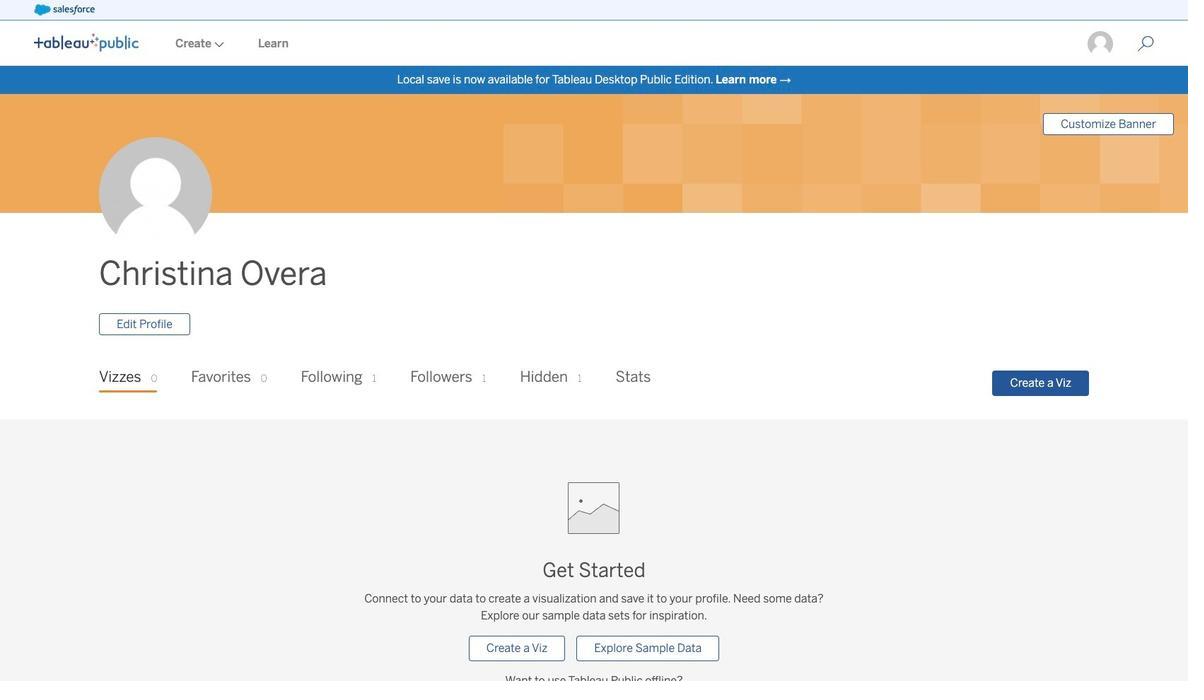 Task type: vqa. For each thing, say whether or not it's contained in the screenshot.
Drum
no



Task type: describe. For each thing, give the bounding box(es) containing it.
christina.overa image
[[1087, 30, 1115, 58]]

avatar image
[[99, 137, 212, 251]]

create image
[[212, 42, 224, 47]]



Task type: locate. For each thing, give the bounding box(es) containing it.
logo image
[[34, 33, 139, 52]]

salesforce logo image
[[34, 4, 95, 16]]

go to search image
[[1121, 35, 1172, 52]]



